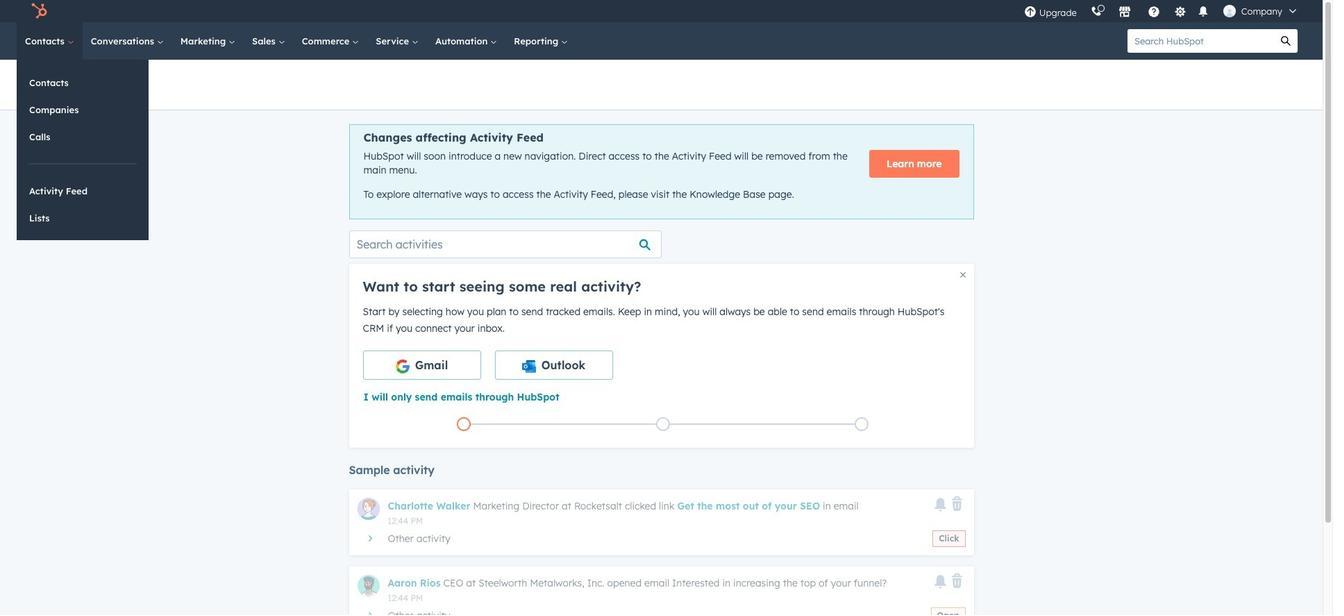 Task type: locate. For each thing, give the bounding box(es) containing it.
None checkbox
[[363, 350, 481, 380], [495, 350, 613, 380], [363, 350, 481, 380], [495, 350, 613, 380]]

marketplaces image
[[1118, 6, 1131, 19]]

menu
[[1017, 0, 1306, 22]]

Search HubSpot search field
[[1128, 29, 1274, 53]]

close image
[[960, 272, 965, 278]]

Search activities search field
[[349, 230, 661, 258]]

onboarding.steps.sendtrackedemailingmail.title image
[[659, 421, 666, 429]]

contacts menu
[[17, 60, 149, 240]]

list
[[364, 414, 961, 434]]



Task type: describe. For each thing, give the bounding box(es) containing it.
onboarding.steps.finalstep.title image
[[858, 421, 865, 429]]

jacob simon image
[[1223, 5, 1236, 17]]



